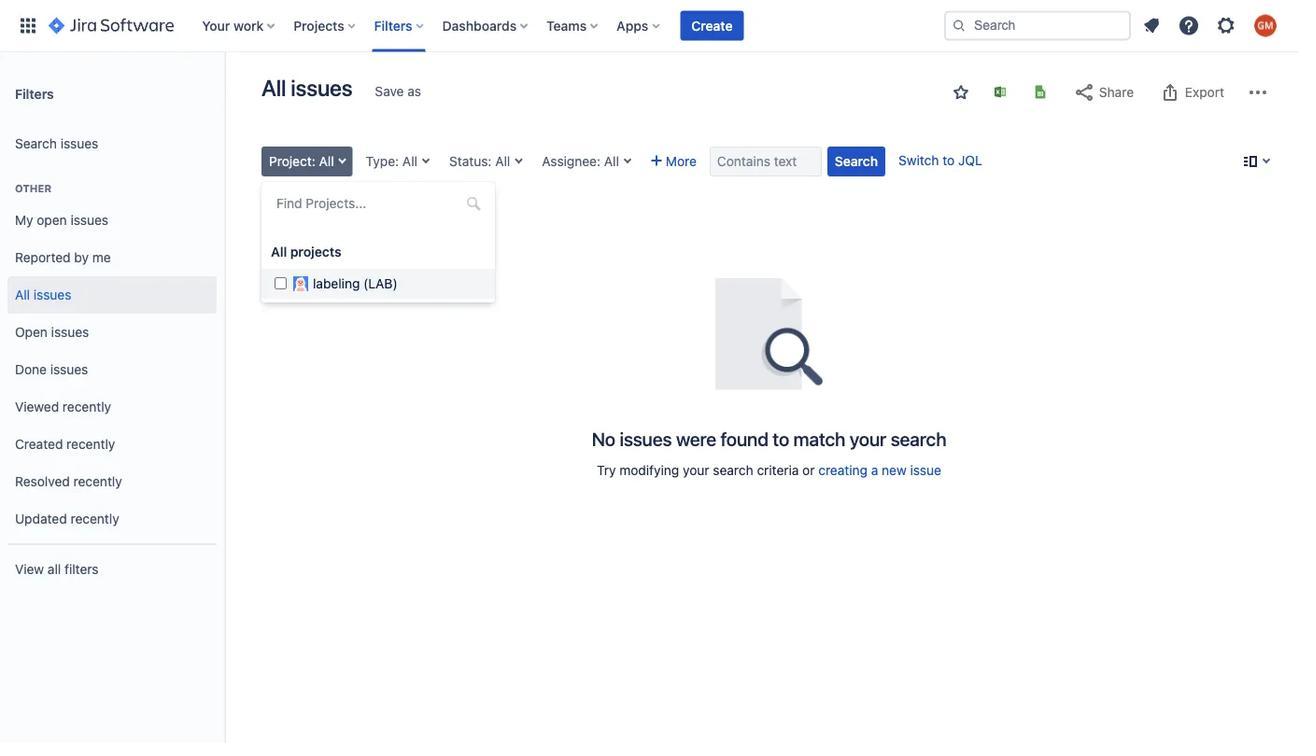 Task type: describe. For each thing, give the bounding box(es) containing it.
jql
[[959, 153, 983, 168]]

reported by me link
[[7, 239, 217, 277]]

1 vertical spatial filters
[[15, 86, 54, 101]]

save as button
[[366, 77, 431, 107]]

Search issues using keywords text field
[[710, 147, 822, 177]]

notifications image
[[1141, 14, 1163, 37]]

filters
[[65, 562, 99, 578]]

search issues
[[15, 136, 98, 151]]

all right project:
[[319, 154, 334, 169]]

filters button
[[369, 11, 431, 41]]

open
[[37, 213, 67, 228]]

status: all
[[449, 154, 510, 169]]

search for search
[[835, 154, 878, 169]]

all left projects
[[271, 244, 287, 260]]

search for search issues
[[15, 136, 57, 151]]

criteria
[[757, 463, 799, 478]]

open in google sheets image
[[1033, 85, 1048, 100]]

open issues
[[15, 325, 89, 340]]

reported by me
[[15, 250, 111, 265]]

search issues link
[[7, 125, 217, 163]]

more button
[[644, 147, 704, 177]]

1 vertical spatial to
[[773, 428, 790, 450]]

filters inside filters popup button
[[374, 18, 413, 33]]

export
[[1186, 85, 1225, 100]]

your profile and settings image
[[1255, 14, 1277, 37]]

creating a new issue link
[[819, 463, 942, 478]]

resolved recently
[[15, 474, 122, 490]]

open
[[15, 325, 48, 340]]

created recently
[[15, 437, 115, 452]]

my
[[15, 213, 33, 228]]

projects button
[[288, 11, 363, 41]]

dashboards
[[443, 18, 517, 33]]

view all filters
[[15, 562, 99, 578]]

a
[[872, 463, 879, 478]]

were
[[676, 428, 717, 450]]

viewed recently
[[15, 400, 111, 415]]

all right sidebar navigation image
[[262, 75, 286, 101]]

reported
[[15, 250, 71, 265]]

issues up open issues
[[33, 287, 71, 303]]

issues right "open"
[[51, 325, 89, 340]]

save
[[375, 84, 404, 99]]

new
[[882, 463, 907, 478]]

all right assignee:
[[604, 154, 619, 169]]

view
[[15, 562, 44, 578]]

my open issues
[[15, 213, 108, 228]]

resolved
[[15, 474, 70, 490]]

view all filters link
[[7, 551, 217, 589]]

1 vertical spatial your
[[683, 463, 710, 478]]

more
[[666, 154, 697, 169]]

other
[[15, 183, 51, 195]]

recently for updated recently
[[71, 512, 119, 527]]

save as
[[375, 84, 421, 99]]

issues up modifying
[[620, 428, 672, 450]]

open in microsoft excel image
[[993, 85, 1008, 100]]

teams
[[547, 18, 587, 33]]

all right status:
[[495, 154, 510, 169]]

Search field
[[945, 11, 1132, 41]]

updated recently
[[15, 512, 119, 527]]

all issues inside the all issues link
[[15, 287, 71, 303]]

your work
[[202, 18, 264, 33]]

updated
[[15, 512, 67, 527]]

1 horizontal spatial your
[[850, 428, 887, 450]]

(lab)
[[364, 276, 398, 292]]

dashboards button
[[437, 11, 536, 41]]

projects
[[294, 18, 344, 33]]

issues up my open issues
[[60, 136, 98, 151]]

issue
[[911, 463, 942, 478]]

1 horizontal spatial search
[[891, 428, 947, 450]]

settings image
[[1216, 14, 1238, 37]]

type: all
[[366, 154, 418, 169]]

primary element
[[11, 0, 945, 52]]

switch to jql
[[899, 153, 983, 168]]

default image
[[466, 196, 481, 211]]



Task type: vqa. For each thing, say whether or not it's contained in the screenshot.
team-
no



Task type: locate. For each thing, give the bounding box(es) containing it.
your up a at the bottom of the page
[[850, 428, 887, 450]]

no issues were found to match your search
[[592, 428, 947, 450]]

all up "open"
[[15, 287, 30, 303]]

your work button
[[196, 11, 282, 41]]

0 vertical spatial search
[[891, 428, 947, 450]]

0 vertical spatial filters
[[374, 18, 413, 33]]

search button
[[828, 147, 886, 177]]

type:
[[366, 154, 399, 169]]

switch to jql link
[[899, 153, 983, 168]]

0 vertical spatial your
[[850, 428, 887, 450]]

search left switch
[[835, 154, 878, 169]]

1 horizontal spatial to
[[943, 153, 955, 168]]

1 horizontal spatial all issues
[[262, 75, 353, 101]]

your down were
[[683, 463, 710, 478]]

search down found
[[713, 463, 754, 478]]

banner containing your work
[[0, 0, 1300, 52]]

or
[[803, 463, 815, 478]]

creating
[[819, 463, 868, 478]]

resolved recently link
[[7, 463, 217, 501]]

all issues
[[262, 75, 353, 101], [15, 287, 71, 303]]

done
[[15, 362, 47, 378]]

your
[[202, 18, 230, 33]]

all projects
[[271, 244, 342, 260]]

done issues
[[15, 362, 88, 378]]

1 vertical spatial all issues
[[15, 287, 71, 303]]

issues up viewed recently
[[50, 362, 88, 378]]

your
[[850, 428, 887, 450], [683, 463, 710, 478]]

0 horizontal spatial filters
[[15, 86, 54, 101]]

all
[[48, 562, 61, 578]]

recently
[[63, 400, 111, 415], [67, 437, 115, 452], [73, 474, 122, 490], [71, 512, 119, 527]]

0 horizontal spatial your
[[683, 463, 710, 478]]

me
[[92, 250, 111, 265]]

all
[[262, 75, 286, 101], [319, 154, 334, 169], [403, 154, 418, 169], [495, 154, 510, 169], [604, 154, 619, 169], [271, 244, 287, 260], [15, 287, 30, 303]]

labeling
[[313, 276, 360, 292]]

done issues link
[[7, 351, 217, 389]]

viewed
[[15, 400, 59, 415]]

None checkbox
[[275, 278, 287, 290]]

Find Projects... field
[[271, 191, 486, 217]]

all issues down projects
[[262, 75, 353, 101]]

appswitcher icon image
[[17, 14, 39, 37]]

recently down created recently link
[[73, 474, 122, 490]]

issues right open
[[71, 213, 108, 228]]

create button
[[681, 11, 744, 41]]

recently up created recently
[[63, 400, 111, 415]]

work
[[234, 18, 264, 33]]

0 horizontal spatial search
[[713, 463, 754, 478]]

all projects element
[[262, 269, 495, 299]]

project: all
[[269, 154, 334, 169]]

1 horizontal spatial filters
[[374, 18, 413, 33]]

sidebar navigation image
[[204, 75, 245, 112]]

apps button
[[611, 11, 667, 41]]

filters up 'save'
[[374, 18, 413, 33]]

search
[[15, 136, 57, 151], [835, 154, 878, 169]]

recently for resolved recently
[[73, 474, 122, 490]]

teams button
[[541, 11, 606, 41]]

1 horizontal spatial search
[[835, 154, 878, 169]]

other group
[[7, 163, 217, 544]]

created recently link
[[7, 426, 217, 463]]

to up "criteria" on the right of page
[[773, 428, 790, 450]]

filters up search issues
[[15, 86, 54, 101]]

all inside other group
[[15, 287, 30, 303]]

my open issues link
[[7, 202, 217, 239]]

apps
[[617, 18, 649, 33]]

none checkbox inside the all projects 'element'
[[275, 278, 287, 290]]

issues
[[291, 75, 353, 101], [60, 136, 98, 151], [71, 213, 108, 228], [33, 287, 71, 303], [51, 325, 89, 340], [50, 362, 88, 378], [620, 428, 672, 450]]

search
[[891, 428, 947, 450], [713, 463, 754, 478]]

share
[[1100, 85, 1134, 100]]

search up issue
[[891, 428, 947, 450]]

assignee: all
[[542, 154, 619, 169]]

status:
[[449, 154, 492, 169]]

0 vertical spatial all issues
[[262, 75, 353, 101]]

by
[[74, 250, 89, 265]]

to left jql at right
[[943, 153, 955, 168]]

jira software image
[[49, 14, 174, 37], [49, 14, 174, 37]]

match
[[794, 428, 846, 450]]

export button
[[1150, 78, 1234, 107]]

recently inside "link"
[[73, 474, 122, 490]]

search inside button
[[835, 154, 878, 169]]

share link
[[1064, 78, 1144, 107]]

try modifying your search criteria or creating a new issue
[[597, 463, 942, 478]]

banner
[[0, 0, 1300, 52]]

all right type: at left
[[403, 154, 418, 169]]

projects
[[290, 244, 342, 260]]

all issues down reported
[[15, 287, 71, 303]]

viewed recently link
[[7, 389, 217, 426]]

search up other
[[15, 136, 57, 151]]

updated recently link
[[7, 501, 217, 538]]

1 vertical spatial search
[[835, 154, 878, 169]]

0 horizontal spatial all issues
[[15, 287, 71, 303]]

try
[[597, 463, 616, 478]]

labeling (lab)
[[313, 276, 398, 292]]

created
[[15, 437, 63, 452]]

issues down projects dropdown button
[[291, 75, 353, 101]]

filters
[[374, 18, 413, 33], [15, 86, 54, 101]]

0 vertical spatial search
[[15, 136, 57, 151]]

open issues link
[[7, 314, 217, 351]]

to
[[943, 153, 955, 168], [773, 428, 790, 450]]

0 horizontal spatial to
[[773, 428, 790, 450]]

no
[[592, 428, 616, 450]]

1 vertical spatial search
[[713, 463, 754, 478]]

search image
[[952, 18, 967, 33]]

modifying
[[620, 463, 680, 478]]

0 vertical spatial to
[[943, 153, 955, 168]]

0 horizontal spatial search
[[15, 136, 57, 151]]

assignee:
[[542, 154, 601, 169]]

small image
[[954, 85, 969, 100]]

recently for viewed recently
[[63, 400, 111, 415]]

create
[[692, 18, 733, 33]]

recently down viewed recently link
[[67, 437, 115, 452]]

recently for created recently
[[67, 437, 115, 452]]

all issues link
[[7, 277, 217, 314]]

as
[[408, 84, 421, 99]]

help image
[[1178, 14, 1201, 37]]

switch
[[899, 153, 940, 168]]

recently down resolved recently "link"
[[71, 512, 119, 527]]

project:
[[269, 154, 316, 169]]

found
[[721, 428, 769, 450]]



